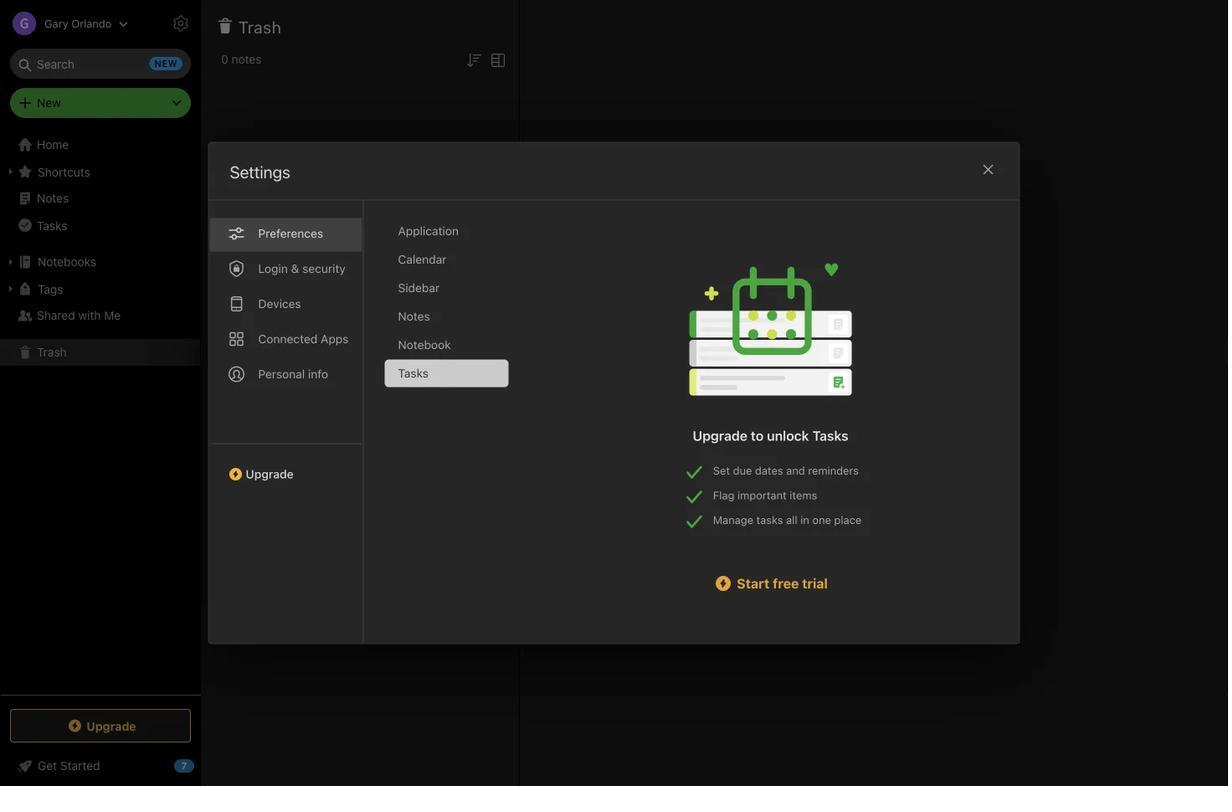 Task type: locate. For each thing, give the bounding box(es) containing it.
notes tab
[[385, 303, 509, 330]]

0 vertical spatial upgrade button
[[209, 443, 363, 488]]

start free trial
[[737, 576, 828, 592]]

trash up the 0 notes
[[239, 17, 282, 36]]

notes inside tab
[[398, 309, 430, 323]]

preferences
[[258, 227, 323, 240]]

0 vertical spatial notes
[[37, 191, 69, 205]]

in
[[366, 506, 377, 522], [801, 514, 810, 526]]

1 horizontal spatial trash
[[239, 17, 282, 36]]

you
[[271, 506, 293, 522]]

unlock
[[767, 428, 809, 444]]

1 horizontal spatial notes
[[398, 309, 430, 323]]

home link
[[0, 131, 201, 158]]

1 vertical spatial to
[[283, 526, 295, 542]]

to
[[751, 428, 764, 444], [283, 526, 295, 542]]

2 vertical spatial upgrade
[[86, 719, 136, 733]]

1 vertical spatial notes
[[398, 309, 430, 323]]

0 notes
[[221, 52, 262, 66]]

0 vertical spatial upgrade
[[693, 428, 748, 444]]

notes
[[232, 52, 262, 66], [329, 506, 363, 522]]

None search field
[[22, 49, 179, 79]]

me
[[104, 309, 121, 322]]

notes up or
[[329, 506, 363, 522]]

0 horizontal spatial tasks
[[37, 218, 67, 232]]

notes right 0
[[232, 52, 262, 66]]

tasks tab
[[385, 360, 509, 387]]

0 vertical spatial trash
[[239, 17, 282, 36]]

0 horizontal spatial notes
[[37, 191, 69, 205]]

0 horizontal spatial trash
[[37, 345, 67, 359]]

tasks down notebook
[[398, 366, 429, 380]]

shortcuts
[[38, 165, 90, 179]]

start free trial link
[[680, 574, 862, 594]]

upgrade button inside tab list
[[209, 443, 363, 488]]

to inside 'when you have notes in the trash, click '...' to restore or delete them.'
[[283, 526, 295, 542]]

0 vertical spatial to
[[751, 428, 764, 444]]

1 vertical spatial notes
[[329, 506, 363, 522]]

0 horizontal spatial tab list
[[209, 201, 364, 644]]

1 horizontal spatial notes
[[329, 506, 363, 522]]

tasks inside button
[[37, 218, 67, 232]]

tasks up reminders
[[813, 428, 849, 444]]

to left unlock
[[751, 428, 764, 444]]

connected
[[258, 332, 318, 346]]

tab list containing preferences
[[209, 201, 364, 644]]

trash
[[239, 17, 282, 36], [37, 345, 67, 359]]

upgrade
[[693, 428, 748, 444], [246, 467, 294, 481], [86, 719, 136, 733]]

close image
[[979, 160, 999, 180]]

0 horizontal spatial in
[[366, 506, 377, 522]]

click
[[442, 506, 469, 522]]

2 horizontal spatial upgrade
[[693, 428, 748, 444]]

0 vertical spatial tasks
[[37, 218, 67, 232]]

personal
[[258, 367, 305, 381]]

dates
[[755, 464, 783, 477]]

1 horizontal spatial upgrade
[[246, 467, 294, 481]]

in right all
[[801, 514, 810, 526]]

notes down sidebar at the left
[[398, 309, 430, 323]]

info
[[308, 367, 328, 381]]

tree
[[0, 131, 201, 694]]

apps
[[321, 332, 349, 346]]

shared
[[37, 309, 75, 322]]

start
[[737, 576, 770, 592]]

0
[[221, 52, 228, 66]]

1 horizontal spatial tab list
[[385, 217, 522, 644]]

tasks up notebooks
[[37, 218, 67, 232]]

note window - empty element
[[520, 0, 1229, 786]]

due
[[733, 464, 752, 477]]

tags button
[[0, 276, 200, 302]]

1 horizontal spatial tasks
[[398, 366, 429, 380]]

in left the
[[366, 506, 377, 522]]

notes down shortcuts
[[37, 191, 69, 205]]

1 vertical spatial upgrade button
[[10, 709, 191, 743]]

1 vertical spatial upgrade
[[246, 467, 294, 481]]

tasks
[[37, 218, 67, 232], [398, 366, 429, 380], [813, 428, 849, 444]]

set due dates and reminders
[[713, 464, 859, 477]]

flag
[[713, 489, 735, 502]]

empty
[[383, 474, 427, 492]]

notebooks
[[38, 255, 96, 269]]

trial
[[802, 576, 828, 592]]

manage tasks all in one place
[[713, 514, 862, 526]]

0 vertical spatial notes
[[232, 52, 262, 66]]

one
[[813, 514, 831, 526]]

1 vertical spatial trash
[[37, 345, 67, 359]]

trash down shared
[[37, 345, 67, 359]]

when
[[232, 506, 268, 522]]

1 vertical spatial tasks
[[398, 366, 429, 380]]

reminders
[[808, 464, 859, 477]]

shared with me
[[37, 309, 121, 322]]

0 horizontal spatial to
[[283, 526, 295, 542]]

&
[[291, 262, 299, 276]]

upgrade button
[[209, 443, 363, 488], [10, 709, 191, 743]]

tab list
[[209, 201, 364, 644], [385, 217, 522, 644]]

0 horizontal spatial upgrade button
[[10, 709, 191, 743]]

1 horizontal spatial upgrade button
[[209, 443, 363, 488]]

trash link
[[0, 339, 200, 366]]

to down you
[[283, 526, 295, 542]]

new
[[37, 96, 61, 110]]

with
[[78, 309, 101, 322]]

all
[[786, 514, 798, 526]]

2 horizontal spatial tasks
[[813, 428, 849, 444]]

notes
[[37, 191, 69, 205], [398, 309, 430, 323]]



Task type: describe. For each thing, give the bounding box(es) containing it.
application
[[398, 224, 459, 238]]

expand notebooks image
[[4, 255, 18, 269]]

in inside 'when you have notes in the trash, click '...' to restore or delete them.'
[[366, 506, 377, 522]]

calendar
[[398, 252, 447, 266]]

your trash is empty
[[294, 474, 427, 492]]

shortcuts button
[[0, 158, 200, 185]]

tasks
[[757, 514, 783, 526]]

set
[[713, 464, 730, 477]]

them.
[[402, 526, 437, 542]]

trash,
[[403, 506, 438, 522]]

have
[[297, 506, 325, 522]]

Search text field
[[22, 49, 179, 79]]

sidebar tab
[[385, 274, 509, 302]]

restore
[[299, 526, 342, 542]]

connected apps
[[258, 332, 349, 346]]

security
[[302, 262, 346, 276]]

expand tags image
[[4, 282, 18, 296]]

2 vertical spatial tasks
[[813, 428, 849, 444]]

application tab
[[385, 217, 509, 245]]

free
[[773, 576, 799, 592]]

the
[[380, 506, 400, 522]]

0 horizontal spatial notes
[[232, 52, 262, 66]]

when you have notes in the trash, click '...' to restore or delete them.
[[232, 506, 488, 542]]

login
[[258, 262, 288, 276]]

place
[[834, 514, 862, 526]]

1 horizontal spatial to
[[751, 428, 764, 444]]

personal info
[[258, 367, 328, 381]]

notes inside tree
[[37, 191, 69, 205]]

or
[[345, 526, 358, 542]]

home
[[37, 138, 69, 152]]

tasks inside tab
[[398, 366, 429, 380]]

items
[[790, 489, 818, 502]]

upgrade inside tab list
[[246, 467, 294, 481]]

and
[[786, 464, 805, 477]]

is
[[368, 474, 379, 492]]

notebook
[[398, 338, 451, 352]]

important
[[738, 489, 787, 502]]

new button
[[10, 88, 191, 118]]

trash
[[329, 474, 364, 492]]

calendar tab
[[385, 246, 509, 273]]

notebooks link
[[0, 249, 200, 276]]

notes link
[[0, 185, 200, 212]]

settings
[[230, 162, 290, 182]]

tree containing home
[[0, 131, 201, 694]]

tab list containing application
[[385, 217, 522, 644]]

notebook tab
[[385, 331, 509, 359]]

delete
[[361, 526, 399, 542]]

tasks button
[[0, 212, 200, 239]]

upgrade to unlock tasks
[[693, 428, 849, 444]]

manage
[[713, 514, 754, 526]]

tags
[[38, 282, 63, 296]]

settings image
[[171, 13, 191, 33]]

your
[[294, 474, 325, 492]]

flag important items
[[713, 489, 818, 502]]

shared with me link
[[0, 302, 200, 329]]

login & security
[[258, 262, 346, 276]]

1 horizontal spatial in
[[801, 514, 810, 526]]

sidebar
[[398, 281, 440, 295]]

notes inside 'when you have notes in the trash, click '...' to restore or delete them.'
[[329, 506, 363, 522]]

'...'
[[473, 506, 488, 522]]

0 horizontal spatial upgrade
[[86, 719, 136, 733]]

devices
[[258, 297, 301, 311]]



Task type: vqa. For each thing, say whether or not it's contained in the screenshot.
first More Actions field from the bottom of the page
no



